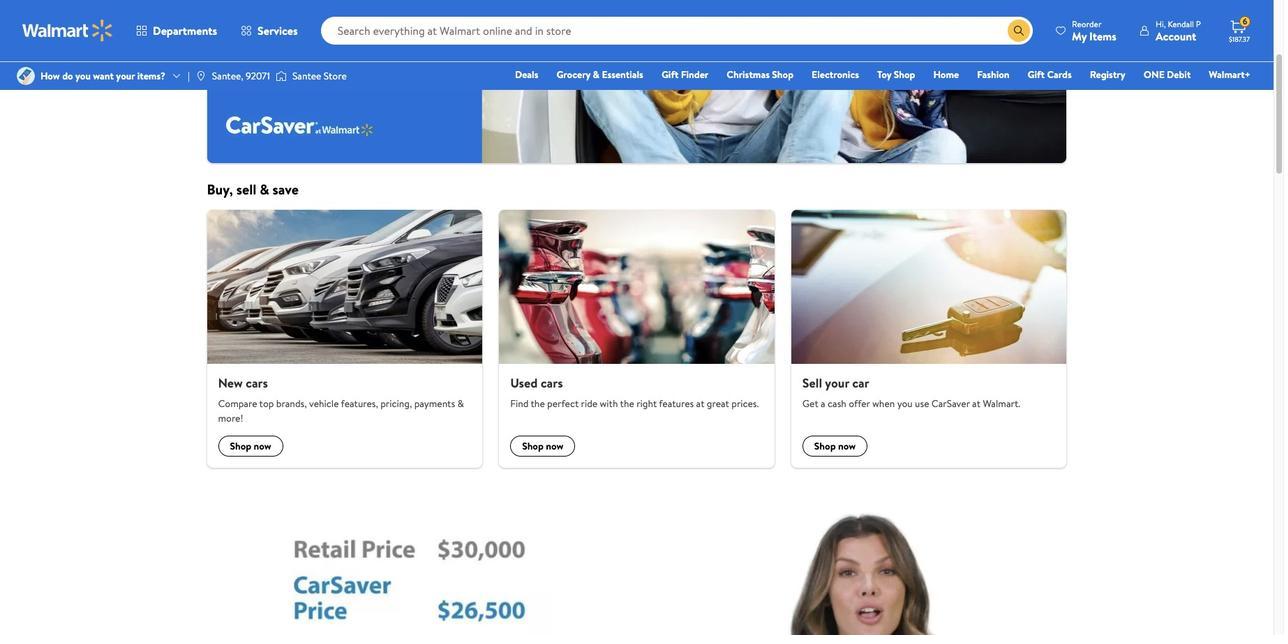 Task type: locate. For each thing, give the bounding box(es) containing it.
grocery & essentials link
[[550, 67, 650, 82]]

92071
[[246, 69, 270, 83]]

1 horizontal spatial you
[[897, 397, 913, 411]]

how do you want your items?
[[40, 69, 165, 83]]

cars inside used cars find the perfect ride with the right features at great prices.
[[541, 374, 563, 392]]

at
[[696, 397, 705, 411], [972, 397, 981, 411]]

home link
[[927, 67, 965, 82]]

now
[[254, 440, 271, 454], [546, 440, 564, 454], [838, 440, 856, 454]]

now down cash
[[838, 440, 856, 454]]

2 shop now from the left
[[522, 440, 564, 454]]

gift for gift cards
[[1028, 68, 1045, 82]]

0 vertical spatial you
[[75, 69, 91, 83]]

your
[[116, 69, 135, 83], [825, 374, 849, 392]]

1 horizontal spatial at
[[972, 397, 981, 411]]

shop down 'more!'
[[230, 440, 251, 454]]

services button
[[229, 14, 310, 47]]

0 horizontal spatial now
[[254, 440, 271, 454]]

|
[[188, 69, 190, 83]]

shop right toy
[[894, 68, 915, 82]]

0 horizontal spatial cars
[[246, 374, 268, 392]]

2 gift from the left
[[1028, 68, 1045, 82]]

cars up top
[[246, 374, 268, 392]]

2 horizontal spatial &
[[593, 68, 600, 82]]

1 now from the left
[[254, 440, 271, 454]]

one
[[1144, 68, 1165, 82]]

Walmart Site-Wide search field
[[321, 17, 1033, 45]]

new cars list item
[[199, 210, 491, 468]]

toy shop
[[877, 68, 915, 82]]

shop right christmas at the top right of page
[[772, 68, 794, 82]]

shop now for find
[[522, 440, 564, 454]]

kendall
[[1168, 18, 1194, 30]]

home
[[933, 68, 959, 82]]

2 now from the left
[[546, 440, 564, 454]]

shop now down 'more!'
[[230, 440, 271, 454]]

features
[[659, 397, 694, 411]]

3 shop now from the left
[[814, 440, 856, 454]]

p
[[1196, 18, 1201, 30]]

& right sell
[[260, 180, 269, 199]]

1 horizontal spatial now
[[546, 440, 564, 454]]

cars
[[246, 374, 268, 392], [541, 374, 563, 392]]

cars for used cars
[[541, 374, 563, 392]]

a
[[821, 397, 825, 411]]

 image right 92071
[[276, 69, 287, 83]]

walmart+ link
[[1203, 67, 1257, 82]]

list
[[199, 210, 1075, 468]]

pricing,
[[381, 397, 412, 411]]

shop now
[[230, 440, 271, 454], [522, 440, 564, 454], [814, 440, 856, 454]]

3 now from the left
[[838, 440, 856, 454]]

0 vertical spatial your
[[116, 69, 135, 83]]

1 vertical spatial &
[[260, 180, 269, 199]]

sell your car get a cash offer when you use carsaver at walmart.
[[802, 374, 1020, 411]]

2 the from the left
[[620, 397, 634, 411]]

get
[[802, 397, 818, 411]]

fashion link
[[971, 67, 1016, 82]]

0 horizontal spatial the
[[531, 397, 545, 411]]

you left use
[[897, 397, 913, 411]]

1 at from the left
[[696, 397, 705, 411]]

shop inside toy shop link
[[894, 68, 915, 82]]

6
[[1243, 15, 1247, 27]]

find
[[510, 397, 529, 411]]

shop now inside used cars list item
[[522, 440, 564, 454]]

gift finder
[[662, 68, 709, 82]]

1 cars from the left
[[246, 374, 268, 392]]

the right with
[[620, 397, 634, 411]]

store
[[324, 69, 347, 83]]

0 horizontal spatial at
[[696, 397, 705, 411]]

services
[[258, 23, 298, 38]]

gift inside gift cards link
[[1028, 68, 1045, 82]]

 image
[[17, 67, 35, 85], [276, 69, 287, 83], [195, 70, 206, 82]]

deals
[[515, 68, 538, 82]]

your inside "sell your car get a cash offer when you use carsaver at walmart."
[[825, 374, 849, 392]]

account
[[1156, 28, 1196, 44]]

list containing new cars
[[199, 210, 1075, 468]]

reorder
[[1072, 18, 1102, 30]]

carsaver
[[932, 397, 970, 411]]

grocery
[[557, 68, 591, 82]]

cash
[[828, 397, 846, 411]]

now down perfect
[[546, 440, 564, 454]]

shop now inside sell your car list item
[[814, 440, 856, 454]]

2 horizontal spatial  image
[[276, 69, 287, 83]]

walmart image
[[22, 20, 113, 42]]

now inside sell your car list item
[[838, 440, 856, 454]]

gift
[[662, 68, 679, 82], [1028, 68, 1045, 82]]

toy shop link
[[871, 67, 922, 82]]

more!
[[218, 412, 243, 426]]

you inside "sell your car get a cash offer when you use carsaver at walmart."
[[897, 397, 913, 411]]

 image right |
[[195, 70, 206, 82]]

shop now inside new cars "list item"
[[230, 440, 271, 454]]

you right do
[[75, 69, 91, 83]]

now inside new cars "list item"
[[254, 440, 271, 454]]

1 horizontal spatial gift
[[1028, 68, 1045, 82]]

0 horizontal spatial  image
[[17, 67, 35, 85]]

toy
[[877, 68, 891, 82]]

finder
[[681, 68, 709, 82]]

2 at from the left
[[972, 397, 981, 411]]

gift left finder
[[662, 68, 679, 82]]

at left great
[[696, 397, 705, 411]]

now down top
[[254, 440, 271, 454]]

cars up perfect
[[541, 374, 563, 392]]

2 cars from the left
[[541, 374, 563, 392]]

your up cash
[[825, 374, 849, 392]]

gift left cards
[[1028, 68, 1045, 82]]

 image left how
[[17, 67, 35, 85]]

perfect
[[547, 397, 579, 411]]

shop inside sell your car list item
[[814, 440, 836, 454]]

1 horizontal spatial  image
[[195, 70, 206, 82]]

grocery & essentials
[[557, 68, 643, 82]]

shop down a
[[814, 440, 836, 454]]

Search search field
[[321, 17, 1033, 45]]

santee, 92071
[[212, 69, 270, 83]]

1 gift from the left
[[662, 68, 679, 82]]

brands,
[[276, 397, 307, 411]]

departments
[[153, 23, 217, 38]]

1 horizontal spatial &
[[457, 397, 464, 411]]

gift inside gift finder link
[[662, 68, 679, 82]]

shop for new cars
[[230, 440, 251, 454]]

christmas
[[727, 68, 770, 82]]

santee store
[[292, 69, 347, 83]]

do
[[62, 69, 73, 83]]

1 the from the left
[[531, 397, 545, 411]]

shop now for car
[[814, 440, 856, 454]]

shop now down cash
[[814, 440, 856, 454]]

1 vertical spatial you
[[897, 397, 913, 411]]

now for find
[[546, 440, 564, 454]]

2 horizontal spatial now
[[838, 440, 856, 454]]

cards
[[1047, 68, 1072, 82]]

1 horizontal spatial shop now
[[522, 440, 564, 454]]

1 horizontal spatial the
[[620, 397, 634, 411]]

cars inside new cars compare top brands, vehicle features, pricing, payments & more!
[[246, 374, 268, 392]]

your right "want"
[[116, 69, 135, 83]]

1 horizontal spatial cars
[[541, 374, 563, 392]]

cars for new cars
[[246, 374, 268, 392]]

buy, sell & save
[[207, 180, 299, 199]]

the right "find"
[[531, 397, 545, 411]]

top
[[259, 397, 274, 411]]

2 vertical spatial &
[[457, 397, 464, 411]]

santee
[[292, 69, 321, 83]]

sell
[[802, 374, 822, 392]]

deals link
[[509, 67, 545, 82]]

shop inside new cars "list item"
[[230, 440, 251, 454]]

2 horizontal spatial shop now
[[814, 440, 856, 454]]

at left walmart.
[[972, 397, 981, 411]]

&
[[593, 68, 600, 82], [260, 180, 269, 199], [457, 397, 464, 411]]

& right payments
[[457, 397, 464, 411]]

use
[[915, 397, 929, 411]]

0 horizontal spatial shop now
[[230, 440, 271, 454]]

walmart.
[[983, 397, 1020, 411]]

shop down "find"
[[522, 440, 544, 454]]

now inside used cars list item
[[546, 440, 564, 454]]

1 horizontal spatial your
[[825, 374, 849, 392]]

1 vertical spatial your
[[825, 374, 849, 392]]

0 horizontal spatial gift
[[662, 68, 679, 82]]

save
[[273, 180, 299, 199]]

& right the grocery
[[593, 68, 600, 82]]

hi, kendall p account
[[1156, 18, 1201, 44]]

shop
[[772, 68, 794, 82], [894, 68, 915, 82], [230, 440, 251, 454], [522, 440, 544, 454], [814, 440, 836, 454]]

the
[[531, 397, 545, 411], [620, 397, 634, 411]]

shop now down perfect
[[522, 440, 564, 454]]

shop inside used cars list item
[[522, 440, 544, 454]]

you
[[75, 69, 91, 83], [897, 397, 913, 411]]

1 shop now from the left
[[230, 440, 271, 454]]



Task type: vqa. For each thing, say whether or not it's contained in the screenshot.


Task type: describe. For each thing, give the bounding box(es) containing it.
one debit link
[[1137, 67, 1197, 82]]

fashion
[[977, 68, 1010, 82]]

my
[[1072, 28, 1087, 44]]

gift cards link
[[1021, 67, 1078, 82]]

essentials
[[602, 68, 643, 82]]

walmart+
[[1209, 68, 1251, 82]]

departments button
[[124, 14, 229, 47]]

used cars list item
[[491, 210, 783, 468]]

debit
[[1167, 68, 1191, 82]]

right
[[637, 397, 657, 411]]

items
[[1089, 28, 1117, 44]]

new cars compare top brands, vehicle features, pricing, payments & more!
[[218, 374, 464, 426]]

features,
[[341, 397, 378, 411]]

gift for gift finder
[[662, 68, 679, 82]]

now for compare
[[254, 440, 271, 454]]

compare
[[218, 397, 257, 411]]

shop for used cars
[[522, 440, 544, 454]]

0 horizontal spatial &
[[260, 180, 269, 199]]

with
[[600, 397, 618, 411]]

new
[[218, 374, 243, 392]]

sell your car list item
[[783, 210, 1075, 468]]

buy,
[[207, 180, 233, 199]]

0 horizontal spatial your
[[116, 69, 135, 83]]

6 $187.37
[[1229, 15, 1250, 44]]

items?
[[137, 69, 165, 83]]

shop inside christmas shop link
[[772, 68, 794, 82]]

gift cards
[[1028, 68, 1072, 82]]

electronics link
[[805, 67, 865, 82]]

at inside used cars find the perfect ride with the right features at great prices.
[[696, 397, 705, 411]]

santee,
[[212, 69, 243, 83]]

payments
[[414, 397, 455, 411]]

 image for santee, 92071
[[195, 70, 206, 82]]

& inside new cars compare top brands, vehicle features, pricing, payments & more!
[[457, 397, 464, 411]]

want
[[93, 69, 114, 83]]

 image for how do you want your items?
[[17, 67, 35, 85]]

$187.37
[[1229, 34, 1250, 44]]

vehicle
[[309, 397, 339, 411]]

0 horizontal spatial you
[[75, 69, 91, 83]]

reorder my items
[[1072, 18, 1117, 44]]

car
[[852, 374, 869, 392]]

shop now for compare
[[230, 440, 271, 454]]

electronics
[[812, 68, 859, 82]]

gift finder link
[[655, 67, 715, 82]]

at inside "sell your car get a cash offer when you use carsaver at walmart."
[[972, 397, 981, 411]]

registry link
[[1084, 67, 1132, 82]]

shop for sell your car
[[814, 440, 836, 454]]

used cars find the perfect ride with the right features at great prices.
[[510, 374, 759, 411]]

search icon image
[[1013, 25, 1025, 36]]

ride
[[581, 397, 598, 411]]

sell
[[236, 180, 256, 199]]

0 vertical spatial &
[[593, 68, 600, 82]]

prices.
[[732, 397, 759, 411]]

used
[[510, 374, 538, 392]]

 image for santee store
[[276, 69, 287, 83]]

when
[[872, 397, 895, 411]]

great
[[707, 397, 729, 411]]

offer
[[849, 397, 870, 411]]

how
[[40, 69, 60, 83]]

hi,
[[1156, 18, 1166, 30]]

registry
[[1090, 68, 1126, 82]]

christmas shop
[[727, 68, 794, 82]]

now for car
[[838, 440, 856, 454]]

christmas shop link
[[720, 67, 800, 82]]

one debit
[[1144, 68, 1191, 82]]



